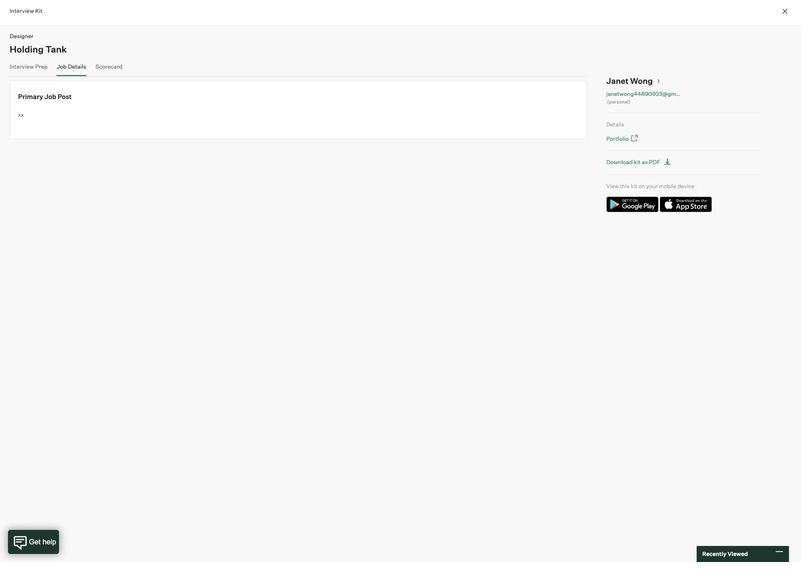Task type: vqa. For each thing, say whether or not it's contained in the screenshot.
second Interview
yes



Task type: locate. For each thing, give the bounding box(es) containing it.
job details link
[[57, 63, 86, 74]]

scorecard
[[95, 63, 122, 70]]

on
[[638, 183, 645, 189]]

designer
[[10, 33, 33, 39]]

janetwong44890933@gmail.com (personal)
[[606, 90, 695, 105]]

portfolio
[[606, 135, 629, 142]]

1 vertical spatial details
[[606, 121, 624, 128]]

0 vertical spatial interview
[[10, 7, 34, 14]]

1 vertical spatial job
[[44, 93, 56, 101]]

details left scorecard
[[68, 63, 86, 70]]

kit left as on the right of page
[[634, 158, 641, 165]]

prep
[[35, 63, 48, 70]]

1 interview from the top
[[10, 7, 34, 14]]

interview down "holding"
[[10, 63, 34, 70]]

job down tank
[[57, 63, 67, 70]]

recently
[[702, 551, 726, 558]]

1 horizontal spatial details
[[606, 121, 624, 128]]

janetwong44890933@gmail.com link
[[606, 90, 695, 98]]

job
[[57, 63, 67, 70], [44, 93, 56, 101]]

job left post
[[44, 93, 56, 101]]

janet
[[606, 76, 629, 86]]

0 vertical spatial kit
[[634, 158, 641, 165]]

pdf
[[649, 158, 660, 165]]

as
[[642, 158, 648, 165]]

0 vertical spatial details
[[68, 63, 86, 70]]

interview left 'kit'
[[10, 7, 34, 14]]

scorecard link
[[95, 63, 122, 74]]

details up portfolio
[[606, 121, 624, 128]]

janet wong link
[[606, 76, 660, 86]]

device
[[678, 183, 694, 189]]

kit
[[634, 158, 641, 165], [631, 183, 637, 189]]

wong
[[630, 76, 653, 86]]

primary
[[18, 93, 43, 101]]

kit left on at top right
[[631, 183, 637, 189]]

details
[[68, 63, 86, 70], [606, 121, 624, 128]]

xx
[[18, 111, 24, 118]]

1 vertical spatial interview
[[10, 63, 34, 70]]

holding
[[10, 44, 44, 54]]

0 vertical spatial job
[[57, 63, 67, 70]]

interview for interview kit
[[10, 7, 34, 14]]

1 horizontal spatial job
[[57, 63, 67, 70]]

interview prep link
[[10, 63, 48, 74]]

job details
[[57, 63, 86, 70]]

0 horizontal spatial details
[[68, 63, 86, 70]]

mobile
[[659, 183, 676, 189]]

2 interview from the top
[[10, 63, 34, 70]]

kit
[[35, 7, 43, 14]]

interview
[[10, 7, 34, 14], [10, 63, 34, 70]]



Task type: describe. For each thing, give the bounding box(es) containing it.
portfolio link
[[606, 134, 639, 143]]

kit inside download kit as pdf link
[[634, 158, 641, 165]]

janetwong44890933@gmail.com
[[606, 90, 695, 97]]

view
[[606, 183, 619, 189]]

tank
[[45, 44, 67, 54]]

post
[[58, 93, 72, 101]]

interview prep
[[10, 63, 48, 70]]

1 vertical spatial kit
[[631, 183, 637, 189]]

your
[[646, 183, 658, 189]]

close image
[[780, 6, 790, 16]]

download kit as pdf link
[[606, 157, 674, 167]]

0 horizontal spatial job
[[44, 93, 56, 101]]

download kit as pdf
[[606, 158, 660, 165]]

download
[[606, 158, 633, 165]]

holding tank
[[10, 44, 67, 54]]

recently viewed
[[702, 551, 748, 558]]

this
[[620, 183, 630, 189]]

viewed
[[728, 551, 748, 558]]

janet wong
[[606, 76, 653, 86]]

interview for interview prep
[[10, 63, 34, 70]]

primary job post
[[18, 93, 72, 101]]

view this kit on your mobile device
[[606, 183, 694, 189]]

(personal)
[[607, 99, 631, 105]]

interview kit
[[10, 7, 43, 14]]



